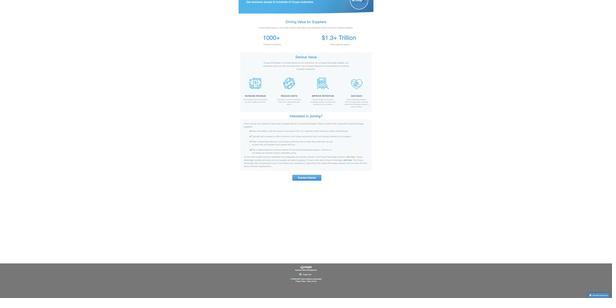 Task type: locate. For each thing, give the bounding box(es) containing it.
1 vertical spatial that
[[382, 87, 387, 90]]

is
[[368, 36, 370, 39], [375, 82, 377, 85]]

interest
[[349, 164, 358, 167]]

coupa
[[389, 0, 400, 5], [346, 36, 354, 39], [352, 82, 360, 85], [427, 82, 435, 85], [400, 164, 408, 167], [463, 164, 472, 167]]

as
[[327, 135, 329, 137], [334, 135, 336, 137]]

you left for
[[334, 164, 338, 167]]

suppliers.
[[460, 36, 472, 39]]

select image
[[333, 173, 336, 176], [333, 198, 336, 201]]

business
[[349, 132, 357, 134]]

1 vertical spatial trusted
[[380, 82, 388, 85]]

supplier
[[377, 164, 387, 167]]

to right the due
[[381, 135, 383, 137]]

pricing
[[429, 36, 437, 39]]

1 vertical spatial from
[[339, 132, 343, 134]]

in right partner
[[397, 164, 399, 167]]

all
[[441, 36, 444, 39]]

0 vertical spatial trusted
[[451, 36, 459, 39]]

from up existing
[[339, 132, 343, 134]]

acquisition
[[392, 132, 402, 134]]

1 horizontal spatial hundreds
[[454, 87, 466, 90]]

0 vertical spatial select image
[[333, 180, 336, 183]]

0 vertical spatial you
[[371, 87, 376, 90]]

to up trust.
[[399, 82, 401, 85]]

customer
[[382, 132, 391, 134]]

a left supplier
[[375, 164, 376, 167]]

2 our from the left
[[461, 82, 465, 85]]

that
[[397, 36, 402, 39], [382, 87, 387, 90], [444, 164, 449, 167]]

of inside 'coupa advantage is a trusted advisor to our customers. as a coupa advantage supplier, our customers view you with that same trust. your company becomes recommended to hundreds of global companies.'
[[396, 91, 398, 94]]

is for non-
[[368, 36, 370, 39]]

of
[[385, 0, 388, 5], [396, 91, 398, 94]]

1 horizontal spatial is
[[375, 82, 377, 85]]

potential customers
[[352, 58, 375, 61]]

1 horizontal spatial in
[[380, 132, 382, 134]]

1 horizontal spatial you
[[371, 87, 376, 90]]

a
[[371, 36, 373, 39], [378, 82, 379, 85], [425, 82, 427, 85], [375, 164, 376, 167]]

a up with
[[378, 82, 379, 85]]

in up the due
[[380, 132, 382, 134]]

decrease in customer acquisition costs due to accelerated sales cycles.
[[370, 132, 402, 141]]

0 vertical spatial hundreds
[[369, 0, 384, 5]]

access
[[352, 0, 364, 5]]

1 vertical spatial hundreds
[[454, 87, 466, 90]]

our right supplier,
[[461, 82, 465, 85]]

in inside decrease in customer acquisition costs due to accelerated sales cycles.
[[380, 132, 382, 134]]

offers
[[402, 36, 409, 39]]

customers. down business
[[345, 135, 355, 137]]

1 vertical spatial is
[[375, 82, 377, 85]]

0 horizontal spatial is
[[368, 36, 370, 39]]

0 vertical spatial is
[[368, 36, 370, 39]]

advantage
[[354, 36, 368, 39], [361, 82, 374, 85], [436, 82, 449, 85], [472, 164, 485, 167]]

0 horizontal spatial you
[[334, 164, 338, 167]]

2 horizontal spatial that
[[444, 164, 449, 167]]

successful
[[450, 164, 463, 167]]

is left non-
[[368, 36, 370, 39]]

0 horizontal spatial as
[[327, 135, 329, 137]]

that right consider
[[444, 164, 449, 167]]

a left non-
[[371, 36, 373, 39]]

1 vertical spatial customers.
[[345, 135, 355, 137]]

drive
[[325, 132, 330, 134]]

from
[[444, 36, 450, 39], [339, 132, 343, 134]]

0 horizontal spatial from
[[339, 132, 343, 134]]

1 vertical spatial you
[[334, 164, 338, 167]]

1 horizontal spatial trusted
[[451, 36, 459, 39]]

from inside drive revenue from new business as well as existing customers.
[[339, 132, 343, 134]]

thank
[[325, 164, 333, 167]]

as down revenue
[[334, 135, 336, 137]]

2 as from the left
[[334, 135, 336, 137]]

you
[[371, 87, 376, 90], [334, 164, 338, 167]]

our up your
[[402, 82, 406, 85]]

is inside 'coupa advantage is a trusted advisor to our customers. as a coupa advantage supplier, our customers view you with that same trust. your company becomes recommended to hundreds of global companies.'
[[375, 82, 377, 85]]

coupa advantage is a non-profit program that offers pre-negotiated pricing to all from trusted suppliers.
[[346, 36, 472, 39]]

0 vertical spatial of
[[385, 0, 388, 5]]

sales
[[396, 135, 401, 137]]

customers. up the company
[[407, 82, 420, 85]]

company
[[409, 87, 420, 90]]

exclusive
[[336, 0, 351, 5]]

1 select image from the top
[[333, 180, 336, 183]]

get
[[329, 0, 335, 5]]

0 vertical spatial from
[[444, 36, 450, 39]]

due
[[377, 135, 381, 137]]

drive revenue from new business as well as existing customers.
[[325, 132, 357, 137]]

you inside thank you for your interest in becoming a supplier partner in coupa advantage. please consider that successful coupa advantage suppliers:
[[334, 164, 338, 167]]

your
[[343, 164, 349, 167]]

1 horizontal spatial as
[[334, 135, 336, 137]]

0 horizontal spatial customers.
[[345, 135, 355, 137]]

1000+
[[351, 46, 374, 55]]

customers. inside drive revenue from new business as well as existing customers.
[[345, 135, 355, 137]]

that left offers
[[397, 36, 402, 39]]

0 vertical spatial select image
[[333, 173, 336, 176]]

pre-
[[410, 36, 415, 39]]

you inside 'coupa advantage is a trusted advisor to our customers. as a coupa advantage supplier, our customers view you with that same trust. your company becomes recommended to hundreds of global companies.'
[[371, 87, 376, 90]]

advantage.
[[409, 164, 423, 167]]

in
[[380, 132, 382, 134], [359, 164, 361, 167], [397, 164, 399, 167]]

customers
[[401, 0, 418, 5], [363, 58, 375, 61], [352, 87, 364, 90]]

0 vertical spatial customers.
[[407, 82, 420, 85]]

1 vertical spatial of
[[396, 91, 398, 94]]

as down drive
[[327, 135, 329, 137]]

1 horizontal spatial that
[[397, 36, 402, 39]]

0 horizontal spatial our
[[402, 82, 406, 85]]

hundreds
[[369, 0, 384, 5], [454, 87, 466, 90]]

trusted left suppliers.
[[451, 36, 459, 39]]

your
[[402, 87, 408, 90]]

1 horizontal spatial customers.
[[407, 82, 420, 85]]

2 select image from the top
[[333, 187, 336, 190]]

2 vertical spatial that
[[444, 164, 449, 167]]

partner
[[388, 164, 397, 167]]

0 horizontal spatial that
[[382, 87, 387, 90]]

customers.
[[407, 82, 420, 85], [345, 135, 355, 137]]

you left with
[[371, 87, 376, 90]]

our
[[402, 82, 406, 85], [461, 82, 465, 85]]

select image
[[333, 180, 336, 183], [333, 187, 336, 190]]

thank you for your interest in becoming a supplier partner in coupa advantage. please consider that successful coupa advantage suppliers:
[[325, 164, 485, 171]]

well
[[330, 135, 333, 137]]

1 vertical spatial select image
[[333, 187, 336, 190]]

is up with
[[375, 82, 377, 85]]

trusted up with
[[380, 82, 388, 85]]

accelerated
[[384, 135, 395, 137]]

costs
[[372, 135, 377, 137]]

1 horizontal spatial of
[[396, 91, 398, 94]]

1 vertical spatial select image
[[333, 198, 336, 201]]

becoming
[[362, 164, 374, 167]]

from right all
[[444, 36, 450, 39]]

to
[[365, 0, 368, 5], [438, 36, 440, 39], [399, 82, 401, 85], [451, 87, 453, 90], [381, 135, 383, 137]]

trusted
[[451, 36, 459, 39], [380, 82, 388, 85]]

in right interest at the bottom right of page
[[359, 164, 361, 167]]

1 horizontal spatial our
[[461, 82, 465, 85]]

1 select image from the top
[[333, 173, 336, 176]]

that right with
[[382, 87, 387, 90]]

to inside decrease in customer acquisition costs due to accelerated sales cycles.
[[381, 135, 383, 137]]

suppliers:
[[325, 168, 337, 171]]

2 vertical spatial customers
[[352, 87, 364, 90]]

0 horizontal spatial of
[[385, 0, 388, 5]]

a inside thank you for your interest in becoming a supplier partner in coupa advantage. please consider that successful coupa advantage suppliers:
[[375, 164, 376, 167]]

0 horizontal spatial trusted
[[380, 82, 388, 85]]



Task type: describe. For each thing, give the bounding box(es) containing it.
0 vertical spatial customers
[[401, 0, 418, 5]]

program
[[386, 36, 396, 39]]

a right as
[[425, 82, 427, 85]]

profit
[[379, 36, 385, 39]]

1 horizontal spatial from
[[444, 36, 450, 39]]

for
[[339, 164, 342, 167]]

coupa advantage is a trusted advisor to our customers. as a coupa advantage supplier, our customers view you with that same trust. your company becomes recommended to hundreds of global companies.
[[352, 82, 466, 94]]

1 as from the left
[[327, 135, 329, 137]]

1 vertical spatial customers
[[363, 58, 375, 61]]

companies.
[[407, 91, 421, 94]]

consider
[[433, 164, 444, 167]]

non-
[[373, 36, 379, 39]]

trust.
[[395, 87, 401, 90]]

that inside thank you for your interest in becoming a supplier partner in coupa advantage. please consider that successful coupa advantage suppliers:
[[444, 164, 449, 167]]

to down supplier,
[[451, 87, 453, 90]]

same
[[388, 87, 395, 90]]

recommended
[[433, 87, 450, 90]]

revenue
[[331, 132, 338, 134]]

as
[[421, 82, 424, 85]]

negotiated
[[415, 36, 428, 39]]

2 select image from the top
[[333, 198, 336, 201]]

get exclusive access to hundreds of coupa customers
[[329, 0, 418, 5]]

customers inside 'coupa advantage is a trusted advisor to our customers. as a coupa advantage supplier, our customers view you with that same trust. your company becomes recommended to hundreds of global companies.'
[[352, 87, 364, 90]]

that inside 'coupa advantage is a trusted advisor to our customers. as a coupa advantage supplier, our customers view you with that same trust. your company becomes recommended to hundreds of global companies.'
[[382, 87, 387, 90]]

1 our from the left
[[402, 82, 406, 85]]

to left all
[[438, 36, 440, 39]]

existing
[[337, 135, 344, 137]]

supplier,
[[450, 82, 460, 85]]

potential
[[352, 58, 362, 61]]

2 horizontal spatial in
[[397, 164, 399, 167]]

with
[[377, 87, 382, 90]]

please
[[424, 164, 432, 167]]

trusted inside 'coupa advantage is a trusted advisor to our customers. as a coupa advantage supplier, our customers view you with that same trust. your company becomes recommended to hundreds of global companies.'
[[380, 82, 388, 85]]

new
[[344, 132, 348, 134]]

0 horizontal spatial hundreds
[[369, 0, 384, 5]]

customers. inside 'coupa advantage is a trusted advisor to our customers. as a coupa advantage supplier, our customers view you with that same trust. your company becomes recommended to hundreds of global companies.'
[[407, 82, 420, 85]]

to right access on the right
[[365, 0, 368, 5]]

is for trusted
[[375, 82, 377, 85]]

advantage inside thank you for your interest in becoming a supplier partner in coupa advantage. please consider that successful coupa advantage suppliers:
[[472, 164, 485, 167]]

decrease
[[370, 132, 379, 134]]

0 horizontal spatial in
[[359, 164, 361, 167]]

global
[[399, 91, 406, 94]]

cycles.
[[383, 138, 389, 141]]

hundreds inside 'coupa advantage is a trusted advisor to our customers. as a coupa advantage supplier, our customers view you with that same trust. your company becomes recommended to hundreds of global companies.'
[[454, 87, 466, 90]]

0 vertical spatial that
[[397, 36, 402, 39]]

advisor
[[389, 82, 398, 85]]

view
[[365, 87, 371, 90]]

becomes
[[421, 87, 432, 90]]



Task type: vqa. For each thing, say whether or not it's contained in the screenshot.
of
yes



